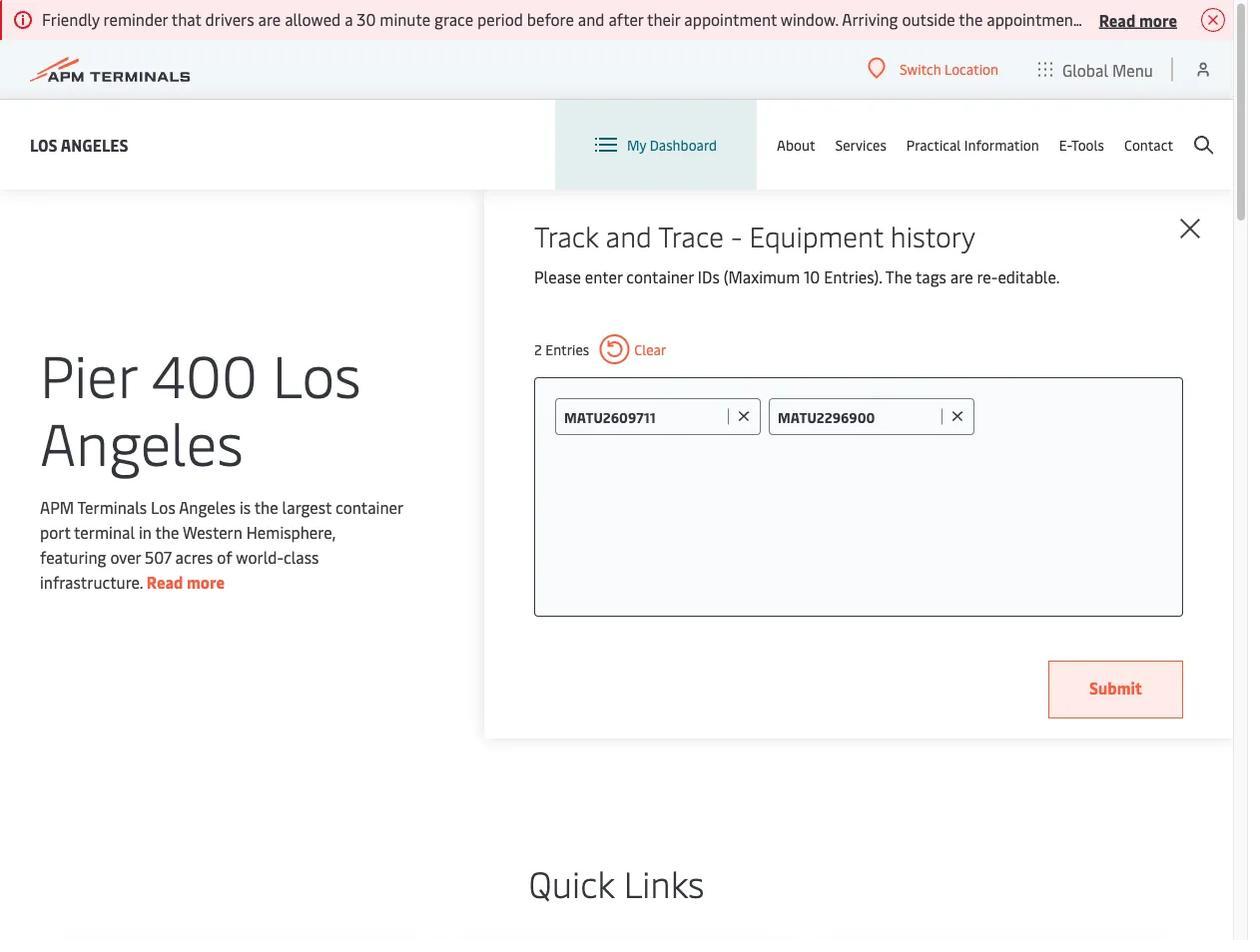 Task type: describe. For each thing, give the bounding box(es) containing it.
los angeles link
[[30, 132, 128, 157]]

please enter container ids (maximum 10 entries). the tags are re-editable.
[[534, 266, 1060, 288]]

apm terminals los angeles is the largest container port terminal in the western hemisphere, featuring over 507 acres of world-class infrastructure.
[[40, 497, 403, 593]]

contact
[[1125, 135, 1174, 154]]

editable.
[[998, 266, 1060, 288]]

507
[[145, 547, 172, 568]]

the
[[886, 266, 912, 288]]

los for pier 400 los angeles
[[272, 334, 361, 413]]

container inside apm terminals los angeles is the largest container port terminal in the western hemisphere, featuring over 507 acres of world-class infrastructure.
[[336, 497, 403, 518]]

practical information button
[[907, 100, 1040, 190]]

pier 400 los angeles
[[40, 334, 361, 480]]

submit button
[[1049, 661, 1184, 719]]

re-
[[977, 266, 998, 288]]

services button
[[836, 100, 887, 190]]

0 horizontal spatial the
[[155, 522, 179, 543]]

tags
[[916, 266, 947, 288]]

history
[[891, 216, 976, 254]]

in
[[139, 522, 152, 543]]

acres
[[175, 547, 213, 568]]

angeles for terminals
[[179, 497, 236, 518]]

equipment
[[750, 216, 884, 254]]

global menu button
[[1019, 39, 1174, 99]]

0 vertical spatial container
[[627, 266, 694, 288]]

pier
[[40, 334, 137, 413]]

e-tools
[[1059, 135, 1105, 154]]

my dashboard button
[[595, 100, 717, 190]]

practical information
[[907, 135, 1040, 154]]

400
[[152, 334, 258, 413]]

read for "read more" link
[[147, 572, 183, 593]]

about button
[[777, 100, 816, 190]]

terminals
[[77, 497, 147, 518]]

quick links
[[529, 860, 705, 908]]

enter
[[585, 266, 623, 288]]

clear
[[635, 340, 667, 359]]

0 vertical spatial angeles
[[61, 134, 128, 155]]

la secondary image
[[37, 504, 387, 804]]

entries).
[[824, 266, 882, 288]]

hemisphere,
[[246, 522, 336, 543]]

infrastructure.
[[40, 572, 143, 593]]

close alert image
[[1202, 8, 1226, 32]]

read more for "read more" link
[[147, 572, 225, 593]]

my
[[627, 135, 647, 154]]

links
[[624, 860, 705, 908]]

my dashboard
[[627, 135, 717, 154]]

2 entered id text field from the left
[[778, 408, 937, 427]]

apm
[[40, 497, 74, 518]]

read more link
[[147, 572, 225, 593]]

more for read more button
[[1140, 9, 1178, 30]]

track and trace - equipment history
[[534, 216, 976, 254]]

largest
[[282, 497, 332, 518]]

2
[[534, 340, 542, 359]]

10
[[804, 266, 820, 288]]

practical
[[907, 135, 961, 154]]

1 entered id text field from the left
[[564, 408, 723, 427]]

angeles for 400
[[40, 402, 243, 480]]

class
[[284, 547, 319, 568]]



Task type: vqa. For each thing, say whether or not it's contained in the screenshot.
rightmost read more
yes



Task type: locate. For each thing, give the bounding box(es) containing it.
container
[[627, 266, 694, 288], [336, 497, 403, 518]]

2 entries
[[534, 340, 590, 359]]

1 horizontal spatial entered id text field
[[778, 408, 937, 427]]

1 vertical spatial angeles
[[40, 402, 243, 480]]

the right is at the left bottom
[[254, 497, 278, 518]]

of
[[217, 547, 232, 568]]

1 vertical spatial los
[[272, 334, 361, 413]]

more
[[1140, 9, 1178, 30], [187, 572, 225, 593]]

location
[[945, 59, 999, 78]]

read more down the "acres"
[[147, 572, 225, 593]]

0 horizontal spatial container
[[336, 497, 403, 518]]

los inside apm terminals los angeles is the largest container port terminal in the western hemisphere, featuring over 507 acres of world-class infrastructure.
[[151, 497, 176, 518]]

0 horizontal spatial entered id text field
[[564, 408, 723, 427]]

dashboard
[[650, 135, 717, 154]]

terminal
[[74, 522, 135, 543]]

read inside button
[[1100, 9, 1136, 30]]

1 horizontal spatial read more
[[1100, 9, 1178, 30]]

1 vertical spatial read more
[[147, 572, 225, 593]]

0 vertical spatial read
[[1100, 9, 1136, 30]]

2 vertical spatial los
[[151, 497, 176, 518]]

angeles inside apm terminals los angeles is the largest container port terminal in the western hemisphere, featuring over 507 acres of world-class infrastructure.
[[179, 497, 236, 518]]

port
[[40, 522, 70, 543]]

tools
[[1072, 135, 1105, 154]]

quick
[[529, 860, 615, 908]]

more left close alert image
[[1140, 9, 1178, 30]]

please
[[534, 266, 581, 288]]

over
[[110, 547, 141, 568]]

read more for read more button
[[1100, 9, 1178, 30]]

western
[[183, 522, 243, 543]]

1 vertical spatial container
[[336, 497, 403, 518]]

0 horizontal spatial more
[[187, 572, 225, 593]]

switch
[[900, 59, 941, 78]]

about
[[777, 135, 816, 154]]

angeles
[[61, 134, 128, 155], [40, 402, 243, 480], [179, 497, 236, 518]]

1 horizontal spatial los
[[151, 497, 176, 518]]

-
[[731, 216, 743, 254]]

the
[[254, 497, 278, 518], [155, 522, 179, 543]]

container right largest
[[336, 497, 403, 518]]

1 vertical spatial the
[[155, 522, 179, 543]]

1 horizontal spatial container
[[627, 266, 694, 288]]

0 horizontal spatial read
[[147, 572, 183, 593]]

1 vertical spatial read
[[147, 572, 183, 593]]

and
[[606, 216, 652, 254]]

entries
[[546, 340, 590, 359]]

switch location button
[[868, 57, 999, 79]]

featuring
[[40, 547, 106, 568]]

container left ids
[[627, 266, 694, 288]]

read more button
[[1100, 7, 1178, 32]]

0 vertical spatial the
[[254, 497, 278, 518]]

1 vertical spatial more
[[187, 572, 225, 593]]

read more
[[1100, 9, 1178, 30], [147, 572, 225, 593]]

the right 'in'
[[155, 522, 179, 543]]

information
[[965, 135, 1040, 154]]

track
[[534, 216, 599, 254]]

(maximum
[[724, 266, 800, 288]]

los for apm terminals los angeles is the largest container port terminal in the western hemisphere, featuring over 507 acres of world-class infrastructure.
[[151, 497, 176, 518]]

clear button
[[600, 335, 667, 365]]

1 horizontal spatial more
[[1140, 9, 1178, 30]]

e-tools button
[[1059, 100, 1105, 190]]

more for "read more" link
[[187, 572, 225, 593]]

los inside the pier 400 los angeles
[[272, 334, 361, 413]]

1 horizontal spatial the
[[254, 497, 278, 518]]

1 horizontal spatial read
[[1100, 9, 1136, 30]]

0 horizontal spatial read more
[[147, 572, 225, 593]]

services
[[836, 135, 887, 154]]

los
[[30, 134, 58, 155], [272, 334, 361, 413], [151, 497, 176, 518]]

global menu
[[1063, 59, 1154, 80]]

0 vertical spatial los
[[30, 134, 58, 155]]

read for read more button
[[1100, 9, 1136, 30]]

read up 'global menu'
[[1100, 9, 1136, 30]]

0 horizontal spatial los
[[30, 134, 58, 155]]

e-
[[1059, 135, 1072, 154]]

are
[[951, 266, 973, 288]]

read
[[1100, 9, 1136, 30], [147, 572, 183, 593]]

2 vertical spatial angeles
[[179, 497, 236, 518]]

2 horizontal spatial los
[[272, 334, 361, 413]]

world-
[[236, 547, 284, 568]]

contact button
[[1125, 100, 1174, 190]]

more inside read more button
[[1140, 9, 1178, 30]]

trace
[[658, 216, 724, 254]]

los inside los angeles link
[[30, 134, 58, 155]]

los angeles
[[30, 134, 128, 155]]

0 vertical spatial read more
[[1100, 9, 1178, 30]]

read down '507'
[[147, 572, 183, 593]]

submit
[[1090, 678, 1143, 699]]

more down the "acres"
[[187, 572, 225, 593]]

ids
[[698, 266, 720, 288]]

is
[[240, 497, 251, 518]]

switch location
[[900, 59, 999, 78]]

menu
[[1113, 59, 1154, 80]]

global
[[1063, 59, 1109, 80]]

0 vertical spatial more
[[1140, 9, 1178, 30]]

Entered ID text field
[[564, 408, 723, 427], [778, 408, 937, 427]]

read more up menu
[[1100, 9, 1178, 30]]

angeles inside the pier 400 los angeles
[[40, 402, 243, 480]]



